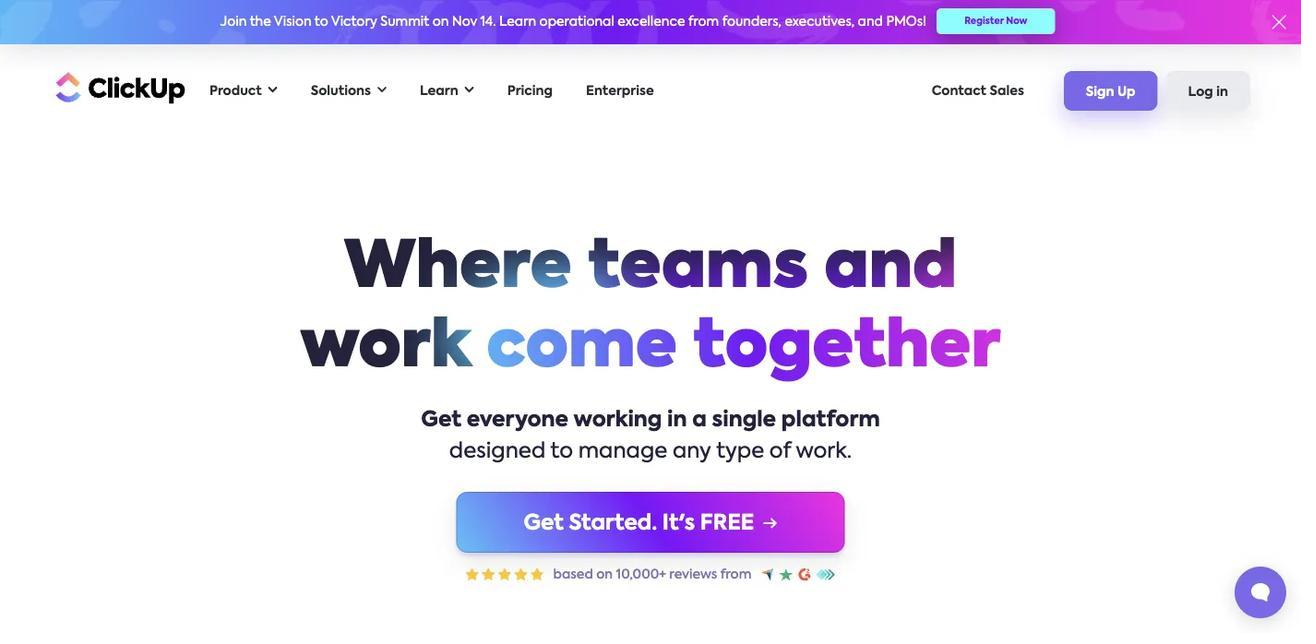 Task type: describe. For each thing, give the bounding box(es) containing it.
enterprise link
[[577, 72, 663, 110]]

sign
[[1086, 86, 1114, 98]]

where
[[344, 237, 572, 302]]

working
[[574, 410, 662, 431]]

up
[[1117, 86, 1136, 98]]

victory
[[331, 16, 377, 29]]

log
[[1188, 86, 1213, 98]]

register
[[964, 17, 1004, 26]]

1 horizontal spatial in
[[1216, 86, 1228, 98]]

contact sales button
[[922, 72, 1033, 110]]

0 vertical spatial to
[[315, 16, 328, 29]]

come
[[486, 317, 677, 381]]

1 horizontal spatial learn
[[499, 16, 536, 29]]

log in
[[1188, 86, 1228, 98]]

1 horizontal spatial from
[[720, 568, 752, 581]]

executives,
[[785, 16, 855, 29]]

the
[[250, 16, 271, 29]]

solutions button
[[301, 72, 396, 110]]

and inside where teams and work come together
[[824, 237, 957, 302]]

of
[[769, 442, 791, 463]]

manage
[[578, 442, 667, 463]]

sales
[[990, 84, 1024, 97]]

designed
[[449, 442, 546, 463]]

store reviews image
[[761, 568, 836, 581]]

enterprise
[[586, 84, 654, 97]]

10,000+
[[616, 568, 666, 581]]

single
[[712, 410, 776, 431]]

product button
[[200, 72, 287, 110]]

close button image
[[1272, 15, 1286, 30]]

contact sales
[[932, 84, 1024, 97]]

sign up button
[[1064, 71, 1158, 111]]

register now
[[964, 17, 1027, 26]]

register now link
[[937, 8, 1055, 34]]

get for get started. it's free
[[524, 512, 564, 534]]

pmos!
[[886, 16, 927, 29]]

solutions
[[311, 84, 371, 97]]

based
[[553, 568, 593, 581]]

based on 10,000+ reviews from
[[553, 568, 752, 581]]

platform
[[781, 410, 880, 431]]

pricing link
[[498, 72, 562, 110]]

join
[[220, 16, 247, 29]]

nov
[[452, 16, 477, 29]]



Task type: locate. For each thing, give the bounding box(es) containing it.
get up designed
[[421, 410, 462, 431]]

sign up
[[1086, 86, 1136, 98]]

get started. it's free
[[524, 512, 754, 534]]

1 vertical spatial and
[[824, 237, 957, 302]]

five stars image
[[466, 568, 544, 581]]

0 horizontal spatial from
[[688, 16, 719, 29]]

1 vertical spatial on
[[596, 568, 613, 581]]

0 vertical spatial and
[[858, 16, 883, 29]]

where teams and work come together
[[300, 237, 1001, 381]]

log in link
[[1166, 71, 1250, 111]]

0 vertical spatial get
[[421, 410, 462, 431]]

everyone
[[467, 410, 569, 431]]

on right based
[[596, 568, 613, 581]]

0 horizontal spatial on
[[432, 16, 449, 29]]

in
[[1216, 86, 1228, 98], [667, 410, 687, 431]]

together
[[693, 317, 1001, 381]]

started.
[[569, 512, 657, 534]]

1 horizontal spatial get
[[524, 512, 564, 534]]

0 vertical spatial from
[[688, 16, 719, 29]]

reviews
[[669, 568, 717, 581]]

learn
[[499, 16, 536, 29], [420, 84, 458, 97]]

0 horizontal spatial in
[[667, 410, 687, 431]]

get started. it's free button
[[456, 492, 845, 553]]

1 horizontal spatial to
[[550, 442, 573, 463]]

on left nov
[[432, 16, 449, 29]]

free
[[700, 512, 754, 534]]

from
[[688, 16, 719, 29], [720, 568, 752, 581]]

1 vertical spatial learn
[[420, 84, 458, 97]]

product
[[209, 84, 262, 97]]

learn down nov
[[420, 84, 458, 97]]

get everyone working in a single platform
[[421, 410, 880, 431]]

get up based
[[524, 512, 564, 534]]

and
[[858, 16, 883, 29], [824, 237, 957, 302]]

teams
[[588, 237, 808, 302]]

and left pmos! at top right
[[858, 16, 883, 29]]

operational
[[539, 16, 614, 29]]

learn right 14.
[[499, 16, 536, 29]]

clickup image
[[51, 70, 185, 105]]

1 vertical spatial in
[[667, 410, 687, 431]]

learn button
[[411, 72, 483, 110]]

get
[[421, 410, 462, 431], [524, 512, 564, 534]]

any
[[673, 442, 711, 463]]

1 vertical spatial to
[[550, 442, 573, 463]]

excellence
[[618, 16, 685, 29]]

work
[[300, 317, 470, 381]]

from left founders,
[[688, 16, 719, 29]]

1 vertical spatial get
[[524, 512, 564, 534]]

designed to manage any type of work.
[[449, 442, 852, 463]]

to right vision
[[315, 16, 328, 29]]

vision
[[274, 16, 312, 29]]

get for get everyone working in a single platform
[[421, 410, 462, 431]]

14.
[[480, 16, 496, 29]]

in left a
[[667, 410, 687, 431]]

pricing
[[507, 84, 553, 97]]

on
[[432, 16, 449, 29], [596, 568, 613, 581]]

1 horizontal spatial on
[[596, 568, 613, 581]]

0 horizontal spatial learn
[[420, 84, 458, 97]]

to down everyone at left bottom
[[550, 442, 573, 463]]

to
[[315, 16, 328, 29], [550, 442, 573, 463]]

from right reviews
[[720, 568, 752, 581]]

in right log
[[1216, 86, 1228, 98]]

now
[[1006, 17, 1027, 26]]

0 vertical spatial learn
[[499, 16, 536, 29]]

0 horizontal spatial get
[[421, 410, 462, 431]]

a
[[692, 410, 707, 431]]

work.
[[796, 442, 852, 463]]

contact
[[932, 84, 986, 97]]

get inside button
[[524, 512, 564, 534]]

summit
[[380, 16, 429, 29]]

learn inside dropdown button
[[420, 84, 458, 97]]

type
[[716, 442, 764, 463]]

0 vertical spatial on
[[432, 16, 449, 29]]

0 horizontal spatial to
[[315, 16, 328, 29]]

founders,
[[722, 16, 782, 29]]

join the vision to victory summit on nov 14. learn operational excellence from founders, executives, and pmos!
[[220, 16, 927, 29]]

0 vertical spatial in
[[1216, 86, 1228, 98]]

and up together
[[824, 237, 957, 302]]

1 vertical spatial from
[[720, 568, 752, 581]]

it's
[[662, 512, 695, 534]]



Task type: vqa. For each thing, say whether or not it's contained in the screenshot.
they're
no



